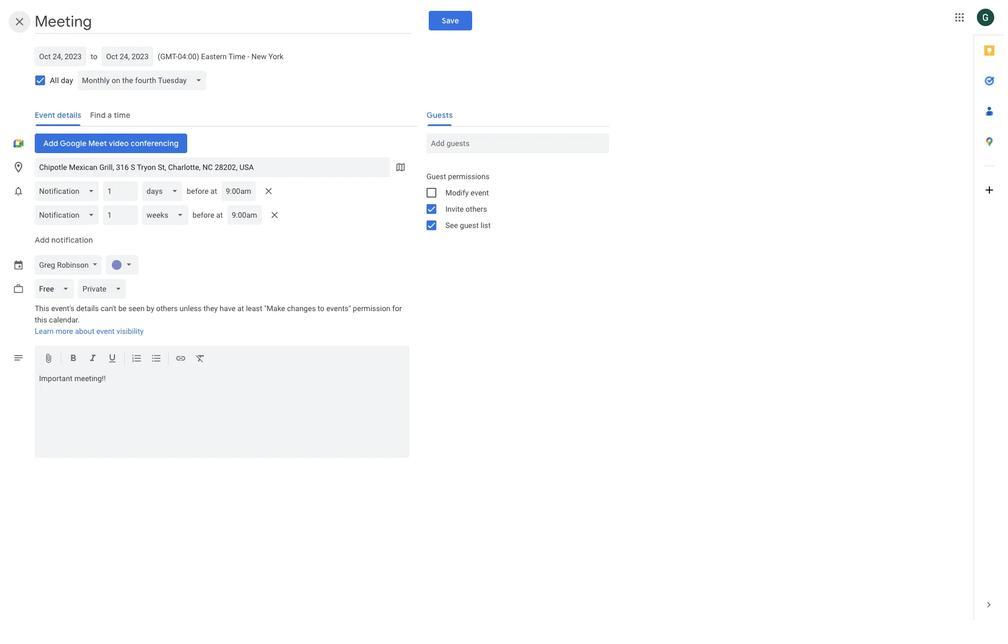 Task type: vqa. For each thing, say whether or not it's contained in the screenshot.
Learn more
no



Task type: locate. For each thing, give the bounding box(es) containing it.
others up guest
[[466, 205, 488, 213]]

before at left time of day text field
[[193, 211, 223, 219]]

to right start date text box
[[91, 52, 97, 61]]

modify event
[[446, 188, 489, 197]]

at right have on the left of the page
[[238, 304, 244, 313]]

this
[[35, 316, 47, 324]]

formatting options toolbar
[[35, 346, 409, 372]]

Description text field
[[35, 374, 409, 456]]

event down permissions
[[471, 188, 489, 197]]

calendar.
[[49, 316, 80, 324]]

before for time of day text field
[[193, 211, 215, 219]]

at left time of day text field
[[216, 211, 223, 219]]

before
[[187, 187, 209, 196], [193, 211, 215, 219]]

underline image
[[107, 353, 118, 366]]

the day before at 9am element
[[35, 179, 283, 203]]

before left time of day text field
[[193, 211, 215, 219]]

0 vertical spatial others
[[466, 205, 488, 213]]

0 vertical spatial before
[[187, 187, 209, 196]]

1 horizontal spatial others
[[466, 205, 488, 213]]

None field
[[78, 71, 211, 90], [35, 181, 103, 201], [143, 181, 187, 201], [35, 205, 103, 225], [143, 205, 193, 225], [35, 279, 78, 299], [78, 279, 130, 299], [78, 71, 211, 90], [35, 181, 103, 201], [143, 181, 187, 201], [35, 205, 103, 225], [143, 205, 193, 225], [35, 279, 78, 299], [78, 279, 130, 299]]

before at for time of day text box
[[187, 187, 217, 196]]

at
[[211, 187, 217, 196], [216, 211, 223, 219], [238, 304, 244, 313]]

event
[[471, 188, 489, 197], [96, 327, 115, 336]]

event's
[[51, 304, 74, 313]]

see
[[446, 221, 458, 230]]

day
[[61, 76, 73, 85]]

all day
[[50, 76, 73, 85]]

add notification
[[35, 235, 93, 245]]

notifications element
[[35, 179, 283, 227]]

event inside group
[[471, 188, 489, 197]]

notification
[[51, 235, 93, 245]]

add notification button
[[30, 227, 97, 253]]

bold image
[[68, 353, 79, 366]]

1 vertical spatial before at
[[193, 211, 223, 219]]

save
[[442, 16, 459, 26]]

Location text field
[[39, 158, 386, 177]]

Time of day text field
[[232, 210, 257, 221]]

all
[[50, 76, 59, 85]]

1 vertical spatial event
[[96, 327, 115, 336]]

0 vertical spatial to
[[91, 52, 97, 61]]

bulleted list image
[[151, 353, 162, 366]]

Weeks in advance for notification number field
[[108, 205, 134, 225]]

guest permissions
[[427, 172, 490, 181]]

0 vertical spatial before at
[[187, 187, 217, 196]]

group
[[418, 168, 609, 234]]

others
[[466, 205, 488, 213], [156, 304, 178, 313]]

seen
[[129, 304, 145, 313]]

have
[[220, 304, 236, 313]]

0 horizontal spatial others
[[156, 304, 178, 313]]

before at
[[187, 187, 217, 196], [193, 211, 223, 219]]

learn more about event visibility link
[[35, 327, 144, 336]]

guest
[[427, 172, 447, 181]]

1 vertical spatial at
[[216, 211, 223, 219]]

italic image
[[87, 353, 98, 366]]

1 vertical spatial before
[[193, 211, 215, 219]]

for
[[393, 304, 402, 313]]

group containing guest permissions
[[418, 168, 609, 234]]

tab list
[[975, 35, 1005, 590]]

to left events"
[[318, 304, 325, 313]]

before down the location text box at the left top of page
[[187, 187, 209, 196]]

eastern
[[201, 52, 227, 61]]

list
[[481, 221, 491, 230]]

event right about
[[96, 327, 115, 336]]

0 vertical spatial event
[[471, 188, 489, 197]]

least
[[246, 304, 263, 313]]

before at down the location text box at the left top of page
[[187, 187, 217, 196]]

guest
[[460, 221, 479, 230]]

Start date text field
[[39, 50, 82, 63]]

"make
[[264, 304, 285, 313]]

at down the location text box at the left top of page
[[211, 187, 217, 196]]

add
[[35, 235, 50, 245]]

others inside group
[[466, 205, 488, 213]]

1 horizontal spatial to
[[318, 304, 325, 313]]

1 vertical spatial to
[[318, 304, 325, 313]]

0 horizontal spatial event
[[96, 327, 115, 336]]

others right by
[[156, 304, 178, 313]]

invite
[[446, 205, 464, 213]]

1 horizontal spatial event
[[471, 188, 489, 197]]

1 week before at 9am element
[[35, 203, 283, 227]]

1 vertical spatial others
[[156, 304, 178, 313]]

0 vertical spatial at
[[211, 187, 217, 196]]

be
[[118, 304, 127, 313]]

permission
[[353, 304, 391, 313]]

robinson
[[57, 261, 89, 269]]

york
[[269, 52, 284, 61]]

2 vertical spatial at
[[238, 304, 244, 313]]

04:00)
[[178, 52, 199, 61]]

important meeting!!
[[39, 374, 106, 383]]

changes
[[287, 304, 316, 313]]

modify
[[446, 188, 469, 197]]

to
[[91, 52, 97, 61], [318, 304, 325, 313]]

details
[[76, 304, 99, 313]]



Task type: describe. For each thing, give the bounding box(es) containing it.
see guest list
[[446, 221, 491, 230]]

numbered list image
[[131, 353, 142, 366]]

visibility
[[117, 327, 144, 336]]

(gmt-04:00) eastern time - new york
[[158, 52, 284, 61]]

at for time of day text field
[[216, 211, 223, 219]]

greg robinson
[[39, 261, 89, 269]]

invite others
[[446, 205, 488, 213]]

event inside this event's details can't be seen by others unless they have at least "make changes to events" permission for this calendar. learn more about event visibility
[[96, 327, 115, 336]]

they
[[204, 304, 218, 313]]

0 horizontal spatial to
[[91, 52, 97, 61]]

important
[[39, 374, 73, 383]]

unless
[[180, 304, 202, 313]]

remove formatting image
[[195, 353, 206, 366]]

more
[[56, 327, 73, 336]]

learn
[[35, 327, 54, 336]]

at inside this event's details can't be seen by others unless they have at least "make changes to events" permission for this calendar. learn more about event visibility
[[238, 304, 244, 313]]

Time of day text field
[[226, 186, 252, 197]]

at for time of day text box
[[211, 187, 217, 196]]

save button
[[429, 11, 472, 30]]

others inside this event's details can't be seen by others unless they have at least "make changes to events" permission for this calendar. learn more about event visibility
[[156, 304, 178, 313]]

time
[[229, 52, 246, 61]]

to inside this event's details can't be seen by others unless they have at least "make changes to events" permission for this calendar. learn more about event visibility
[[318, 304, 325, 313]]

new
[[252, 52, 267, 61]]

greg
[[39, 261, 55, 269]]

can't
[[101, 304, 116, 313]]

meeting!!
[[74, 374, 106, 383]]

about
[[75, 327, 95, 336]]

before at for time of day text field
[[193, 211, 223, 219]]

before for time of day text box
[[187, 187, 209, 196]]

permissions
[[448, 172, 490, 181]]

End date text field
[[106, 50, 149, 63]]

events"
[[327, 304, 351, 313]]

insert link image
[[175, 353, 186, 366]]

Title text field
[[35, 10, 412, 34]]

Days in advance for notification number field
[[108, 181, 134, 201]]

Guests text field
[[431, 134, 605, 153]]

by
[[147, 304, 154, 313]]

this event's details can't be seen by others unless they have at least "make changes to events" permission for this calendar. learn more about event visibility
[[35, 304, 402, 336]]

this
[[35, 304, 49, 313]]

(gmt-
[[158, 52, 178, 61]]

-
[[248, 52, 250, 61]]



